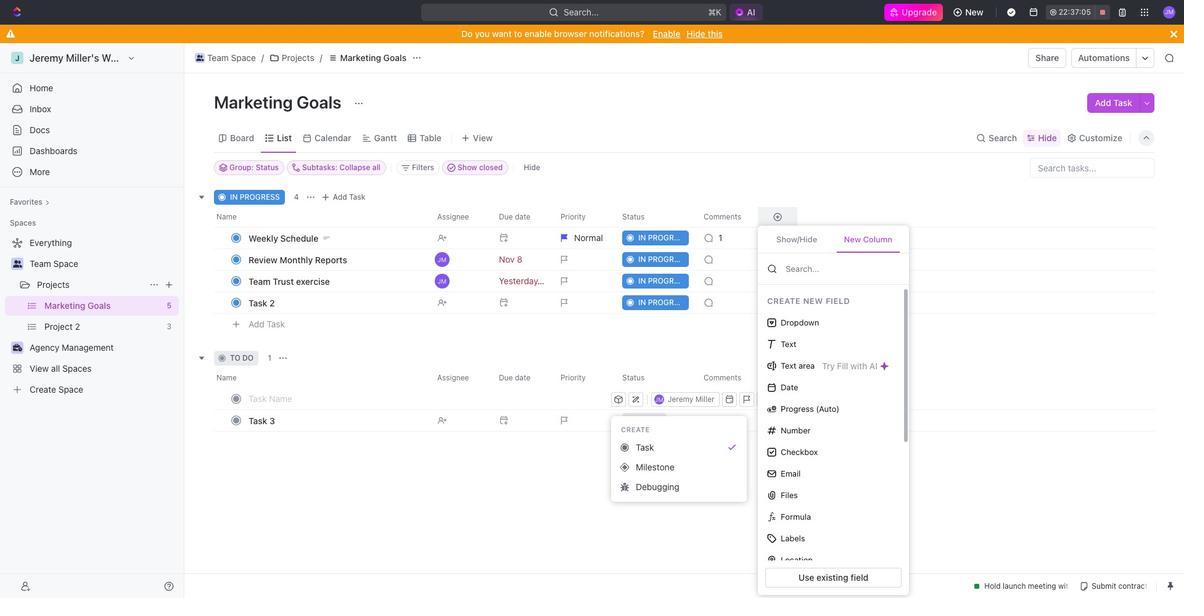 Task type: describe. For each thing, give the bounding box(es) containing it.
1 vertical spatial add task
[[333, 193, 366, 202]]

date
[[781, 382, 799, 392]]

formula
[[781, 512, 811, 522]]

debugging
[[636, 482, 680, 492]]

board
[[230, 132, 254, 143]]

monthly
[[280, 255, 313, 265]]

review monthly reports
[[249, 255, 347, 265]]

0 vertical spatial projects
[[282, 52, 314, 63]]

0 vertical spatial goals
[[384, 52, 407, 63]]

‎task
[[249, 298, 267, 308]]

text for text
[[781, 339, 797, 349]]

⌘k
[[709, 7, 722, 17]]

inbox link
[[5, 99, 179, 119]]

1 vertical spatial marketing goals
[[214, 92, 345, 112]]

calendar
[[315, 132, 351, 143]]

upgrade
[[902, 7, 937, 17]]

1 vertical spatial to
[[230, 354, 240, 363]]

task up weekly schedule link
[[349, 193, 366, 202]]

want
[[492, 28, 512, 39]]

use existing field
[[799, 573, 869, 583]]

team trust exercise
[[249, 276, 330, 287]]

enable
[[653, 28, 681, 39]]

search button
[[973, 129, 1021, 147]]

add for the rightmost add task button
[[1095, 97, 1112, 108]]

customize button
[[1064, 129, 1127, 147]]

with
[[851, 361, 868, 371]]

weekly schedule link
[[246, 229, 428, 247]]

projects inside sidebar navigation
[[37, 279, 70, 290]]

1 horizontal spatial hide
[[687, 28, 706, 39]]

0 horizontal spatial add task button
[[243, 317, 290, 332]]

use existing field button
[[766, 568, 902, 588]]

task button
[[616, 438, 742, 458]]

dashboards
[[30, 146, 78, 156]]

‎task 2
[[249, 298, 275, 308]]

spaces
[[10, 218, 36, 228]]

automations
[[1079, 52, 1130, 63]]

try
[[823, 361, 835, 371]]

ai
[[870, 361, 878, 371]]

to do
[[230, 354, 254, 363]]

new column button
[[837, 227, 900, 253]]

text area
[[781, 361, 815, 371]]

table link
[[417, 129, 442, 147]]

share
[[1036, 52, 1060, 63]]

show/hide
[[777, 234, 818, 244]]

column
[[863, 234, 893, 244]]

projects link inside sidebar navigation
[[37, 275, 144, 295]]

space inside sidebar navigation
[[53, 259, 78, 269]]

do you want to enable browser notifications? enable hide this
[[462, 28, 723, 39]]

do
[[242, 354, 254, 363]]

you
[[475, 28, 490, 39]]

milestone button
[[616, 458, 742, 478]]

text for text area
[[781, 361, 797, 371]]

progress
[[781, 404, 814, 414]]

weekly
[[249, 233, 278, 243]]

use
[[799, 573, 815, 583]]

browser
[[554, 28, 587, 39]]

task 3 link
[[246, 412, 428, 430]]

tab list containing show/hide
[[758, 226, 909, 254]]

list link
[[275, 129, 292, 147]]

number
[[781, 426, 811, 435]]

1 horizontal spatial add task button
[[318, 190, 371, 205]]

0 vertical spatial projects link
[[266, 51, 318, 65]]

enable
[[525, 28, 552, 39]]

files
[[781, 490, 798, 500]]

dashboards link
[[5, 141, 179, 161]]

0 vertical spatial marketing
[[340, 52, 381, 63]]

cancel button
[[779, 392, 813, 407]]

schedule
[[281, 233, 319, 243]]

0 vertical spatial marketing goals
[[340, 52, 407, 63]]

new for new
[[966, 7, 984, 17]]

calendar link
[[312, 129, 351, 147]]

fill
[[837, 361, 849, 371]]

team trust exercise link
[[246, 272, 428, 290]]

22:37:05
[[1059, 7, 1091, 17]]

hide inside hide button
[[524, 163, 540, 172]]

new button
[[949, 2, 991, 22]]

create
[[621, 426, 650, 434]]

3
[[270, 416, 275, 426]]

progress (auto)
[[781, 404, 840, 414]]

in
[[230, 193, 238, 202]]

task inside button
[[636, 442, 654, 453]]

team space inside sidebar navigation
[[30, 259, 78, 269]]

new for new column
[[844, 234, 861, 244]]



Task type: vqa. For each thing, say whether or not it's contained in the screenshot.
your recent opened items will show here.
no



Task type: locate. For each thing, give the bounding box(es) containing it.
projects link
[[266, 51, 318, 65], [37, 275, 144, 295]]

task left 3 on the left bottom
[[249, 416, 267, 426]]

to right want
[[514, 28, 522, 39]]

text left area
[[781, 361, 797, 371]]

goals
[[384, 52, 407, 63], [297, 92, 342, 112]]

tree containing team space
[[5, 233, 179, 400]]

user group image
[[13, 260, 22, 268]]

space
[[231, 52, 256, 63], [53, 259, 78, 269]]

marketing
[[340, 52, 381, 63], [214, 92, 293, 112]]

1 horizontal spatial add
[[333, 193, 347, 202]]

0 horizontal spatial team
[[30, 259, 51, 269]]

hide button
[[1024, 129, 1061, 147]]

docs
[[30, 125, 50, 135]]

hide inside hide dropdown button
[[1039, 132, 1057, 143]]

search
[[989, 132, 1018, 143]]

0 horizontal spatial projects link
[[37, 275, 144, 295]]

team up ‎task
[[249, 276, 271, 287]]

add task up customize on the top right of page
[[1095, 97, 1133, 108]]

0 horizontal spatial goals
[[297, 92, 342, 112]]

1 vertical spatial add task button
[[318, 190, 371, 205]]

new inside button
[[966, 7, 984, 17]]

tree
[[5, 233, 179, 400]]

add task down ‎task 2
[[249, 319, 285, 329]]

1 vertical spatial team space
[[30, 259, 78, 269]]

weekly schedule
[[249, 233, 319, 243]]

1 horizontal spatial goals
[[384, 52, 407, 63]]

review
[[249, 255, 278, 265]]

task down 2
[[267, 319, 285, 329]]

0 horizontal spatial team space link
[[30, 254, 176, 274]]

0 horizontal spatial /
[[261, 52, 264, 63]]

1 vertical spatial text
[[781, 361, 797, 371]]

upgrade link
[[885, 4, 944, 21]]

1 / from the left
[[261, 52, 264, 63]]

1 vertical spatial goals
[[297, 92, 342, 112]]

2 horizontal spatial team
[[249, 276, 271, 287]]

add task up weekly schedule link
[[333, 193, 366, 202]]

hide
[[687, 28, 706, 39], [1039, 132, 1057, 143], [524, 163, 540, 172]]

0 horizontal spatial new
[[844, 234, 861, 244]]

try fill with ai
[[823, 361, 878, 371]]

1 horizontal spatial marketing
[[340, 52, 381, 63]]

task down create on the bottom right of the page
[[636, 442, 654, 453]]

share button
[[1029, 48, 1067, 68]]

Task Name text field
[[249, 389, 609, 408]]

team right user group icon
[[30, 259, 51, 269]]

1 horizontal spatial /
[[320, 52, 323, 63]]

0 vertical spatial space
[[231, 52, 256, 63]]

team space
[[207, 52, 256, 63], [30, 259, 78, 269]]

tab list
[[758, 226, 909, 254]]

Search tasks... text field
[[1031, 159, 1154, 177]]

1 horizontal spatial projects link
[[266, 51, 318, 65]]

space right user group icon
[[53, 259, 78, 269]]

reports
[[315, 255, 347, 265]]

add
[[1095, 97, 1112, 108], [333, 193, 347, 202], [249, 319, 265, 329]]

(auto)
[[816, 404, 840, 414]]

2 horizontal spatial add
[[1095, 97, 1112, 108]]

1 vertical spatial new
[[844, 234, 861, 244]]

home
[[30, 83, 53, 93]]

task 3
[[249, 416, 275, 426]]

bug image
[[621, 483, 629, 492]]

area
[[799, 361, 815, 371]]

1 vertical spatial marketing
[[214, 92, 293, 112]]

team space link
[[192, 51, 259, 65], [30, 254, 176, 274]]

4
[[294, 193, 299, 202]]

marketing goals link
[[325, 51, 410, 65]]

0 vertical spatial hide
[[687, 28, 706, 39]]

2 horizontal spatial add task button
[[1088, 93, 1140, 113]]

0 horizontal spatial space
[[53, 259, 78, 269]]

0 horizontal spatial to
[[230, 354, 240, 363]]

team for bottom team space link
[[30, 259, 51, 269]]

2 vertical spatial team
[[249, 276, 271, 287]]

milestone
[[636, 462, 675, 473]]

docs link
[[5, 120, 179, 140]]

task up customize on the top right of page
[[1114, 97, 1133, 108]]

table
[[420, 132, 442, 143]]

1 horizontal spatial add task
[[333, 193, 366, 202]]

user group image
[[196, 55, 204, 61]]

new column
[[844, 234, 893, 244]]

existing
[[817, 573, 849, 583]]

1 horizontal spatial team
[[207, 52, 229, 63]]

1 horizontal spatial projects
[[282, 52, 314, 63]]

checkbox
[[781, 447, 818, 457]]

0 horizontal spatial hide
[[524, 163, 540, 172]]

2 vertical spatial add task
[[249, 319, 285, 329]]

exercise
[[296, 276, 330, 287]]

team inside sidebar navigation
[[30, 259, 51, 269]]

2 horizontal spatial hide
[[1039, 132, 1057, 143]]

0 vertical spatial to
[[514, 28, 522, 39]]

this
[[708, 28, 723, 39]]

0 horizontal spatial marketing
[[214, 92, 293, 112]]

debugging button
[[616, 478, 742, 497]]

0 vertical spatial add
[[1095, 97, 1112, 108]]

0 vertical spatial text
[[781, 339, 797, 349]]

1
[[268, 354, 271, 363]]

0 vertical spatial new
[[966, 7, 984, 17]]

board link
[[228, 129, 254, 147]]

to left do
[[230, 354, 240, 363]]

marketing goals
[[340, 52, 407, 63], [214, 92, 345, 112]]

0 vertical spatial team
[[207, 52, 229, 63]]

team
[[207, 52, 229, 63], [30, 259, 51, 269], [249, 276, 271, 287]]

new right upgrade
[[966, 7, 984, 17]]

team space right user group icon
[[30, 259, 78, 269]]

progress
[[240, 193, 280, 202]]

1 horizontal spatial space
[[231, 52, 256, 63]]

sidebar navigation
[[0, 43, 184, 598]]

0 horizontal spatial add
[[249, 319, 265, 329]]

inbox
[[30, 104, 51, 114]]

add up weekly schedule link
[[333, 193, 347, 202]]

1 horizontal spatial team space
[[207, 52, 256, 63]]

add task
[[1095, 97, 1133, 108], [333, 193, 366, 202], [249, 319, 285, 329]]

notifications?
[[590, 28, 645, 39]]

2 vertical spatial hide
[[524, 163, 540, 172]]

field
[[851, 573, 869, 583]]

labels
[[781, 534, 806, 543]]

show/hide button
[[768, 227, 827, 253]]

add task button down ‎task 2
[[243, 317, 290, 332]]

text up text area
[[781, 339, 797, 349]]

Search field
[[785, 263, 900, 275]]

add for the leftmost add task button
[[249, 319, 265, 329]]

dropdown
[[781, 318, 820, 327]]

new left column
[[844, 234, 861, 244]]

hide button
[[519, 160, 545, 175]]

1 vertical spatial team space link
[[30, 254, 176, 274]]

team for the team trust exercise link
[[249, 276, 271, 287]]

gantt link
[[372, 129, 397, 147]]

customize
[[1080, 132, 1123, 143]]

2 horizontal spatial add task
[[1095, 97, 1133, 108]]

‎task 2 link
[[246, 294, 428, 312]]

2
[[270, 298, 275, 308]]

add task button up weekly schedule link
[[318, 190, 371, 205]]

add up customize on the top right of page
[[1095, 97, 1112, 108]]

gantt
[[374, 132, 397, 143]]

tree inside sidebar navigation
[[5, 233, 179, 400]]

email
[[781, 469, 801, 479]]

1 vertical spatial team
[[30, 259, 51, 269]]

location
[[781, 555, 813, 565]]

text
[[781, 339, 797, 349], [781, 361, 797, 371]]

new inside button
[[844, 234, 861, 244]]

add task button up customize on the top right of page
[[1088, 93, 1140, 113]]

0 horizontal spatial team space
[[30, 259, 78, 269]]

review monthly reports link
[[246, 251, 428, 269]]

2 / from the left
[[320, 52, 323, 63]]

1 vertical spatial add
[[333, 193, 347, 202]]

trust
[[273, 276, 294, 287]]

1 vertical spatial projects
[[37, 279, 70, 290]]

projects
[[282, 52, 314, 63], [37, 279, 70, 290]]

2 vertical spatial add
[[249, 319, 265, 329]]

0 vertical spatial add task button
[[1088, 93, 1140, 113]]

team right user group image
[[207, 52, 229, 63]]

1 horizontal spatial new
[[966, 7, 984, 17]]

favorites button
[[5, 195, 55, 210]]

new
[[966, 7, 984, 17], [844, 234, 861, 244]]

0 horizontal spatial add task
[[249, 319, 285, 329]]

1 horizontal spatial to
[[514, 28, 522, 39]]

2 vertical spatial add task button
[[243, 317, 290, 332]]

1 horizontal spatial team space link
[[192, 51, 259, 65]]

cancel
[[784, 395, 808, 404]]

2 text from the top
[[781, 361, 797, 371]]

favorites
[[10, 197, 42, 207]]

add down ‎task
[[249, 319, 265, 329]]

1 vertical spatial projects link
[[37, 275, 144, 295]]

automations button
[[1073, 49, 1137, 67]]

0 vertical spatial add task
[[1095, 97, 1133, 108]]

space right user group image
[[231, 52, 256, 63]]

team space right user group image
[[207, 52, 256, 63]]

1 vertical spatial hide
[[1039, 132, 1057, 143]]

1 text from the top
[[781, 339, 797, 349]]

0 vertical spatial team space
[[207, 52, 256, 63]]

1 vertical spatial space
[[53, 259, 78, 269]]

0 horizontal spatial projects
[[37, 279, 70, 290]]

22:37:05 button
[[1046, 5, 1111, 20]]

0 vertical spatial team space link
[[192, 51, 259, 65]]

in progress
[[230, 193, 280, 202]]



